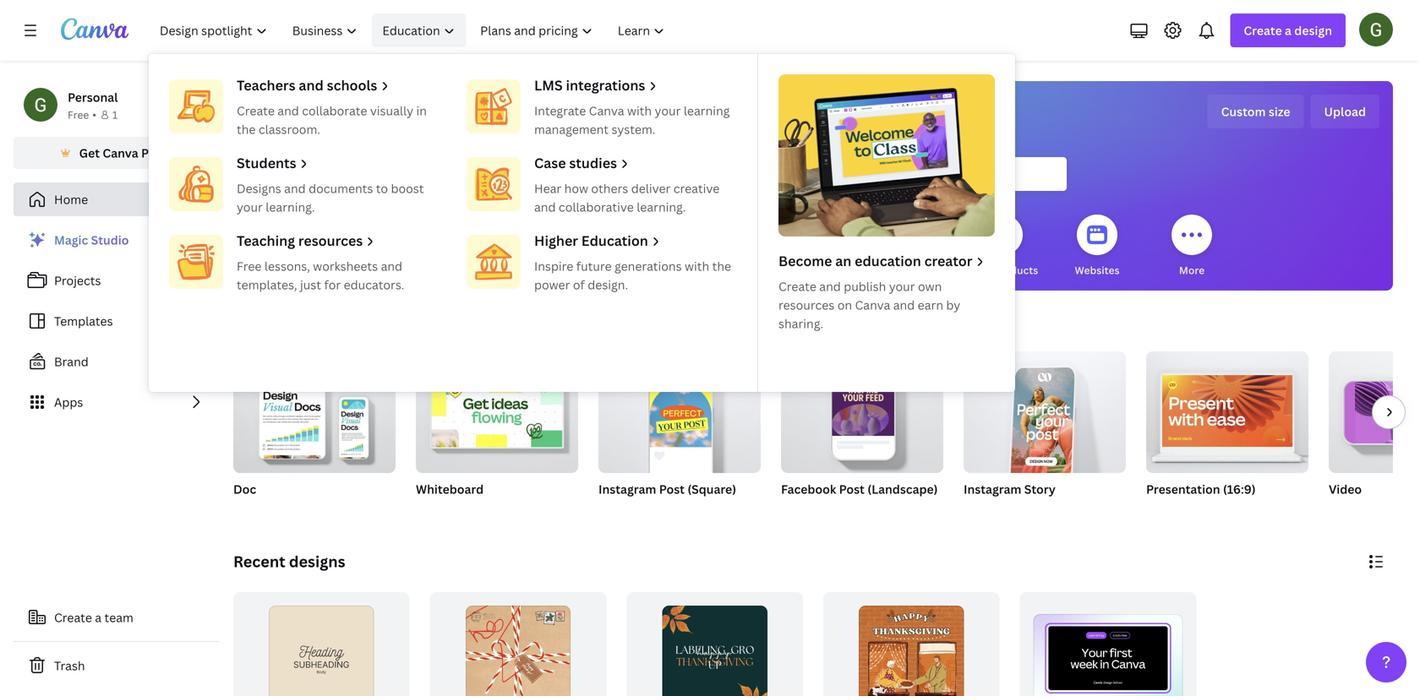 Task type: describe. For each thing, give the bounding box(es) containing it.
brand link
[[14, 345, 220, 379]]

hear
[[534, 180, 562, 197]]

lms integrations
[[534, 76, 645, 94]]

custom size
[[1221, 104, 1291, 120]]

canva for get
[[103, 145, 138, 161]]

case
[[534, 154, 566, 172]]

creative
[[674, 180, 720, 197]]

post for instagram
[[659, 481, 685, 498]]

collaborate
[[302, 103, 367, 119]]

others
[[591, 180, 628, 197]]

today?
[[903, 101, 998, 137]]

and inside designs and documents to boost your learning.
[[284, 180, 306, 197]]

free lessons, worksheets and templates, just for educators.
[[237, 258, 404, 293]]

size
[[1269, 104, 1291, 120]]

instagram story group
[[964, 345, 1126, 519]]

integrations
[[566, 76, 645, 94]]

upload
[[1324, 104, 1366, 120]]

whiteboards button
[[592, 203, 655, 291]]

facebook post (landscape) group
[[781, 352, 943, 519]]

(landscape)
[[868, 481, 938, 498]]

apps
[[54, 394, 83, 410]]

classroom.
[[259, 121, 320, 137]]

presentation (16:9) group
[[1146, 345, 1309, 519]]

instagram story
[[964, 481, 1056, 498]]

management
[[534, 121, 609, 137]]

and down media
[[819, 279, 841, 295]]

of
[[573, 277, 585, 293]]

products
[[994, 263, 1038, 277]]

story
[[1024, 481, 1056, 498]]

design.
[[588, 277, 628, 293]]

instagram for instagram story
[[964, 481, 1022, 498]]

teachers and schools
[[237, 76, 377, 94]]

studies
[[569, 154, 617, 172]]

become an education creator
[[779, 252, 973, 270]]

just
[[300, 277, 321, 293]]

presentation (16:9)
[[1146, 481, 1256, 498]]

canva for integrate
[[589, 103, 624, 119]]

free for free lessons, worksheets and templates, just for educators.
[[237, 258, 262, 274]]

case studies
[[534, 154, 617, 172]]

social media
[[782, 263, 845, 277]]

brand
[[54, 354, 89, 370]]

higher
[[534, 232, 578, 250]]

education button
[[372, 14, 466, 47]]

whiteboards
[[592, 263, 655, 277]]

create a team
[[54, 610, 133, 626]]

studio
[[91, 232, 129, 248]]

an
[[835, 252, 852, 270]]

0 horizontal spatial design
[[811, 101, 897, 137]]

projects
[[54, 273, 101, 289]]

free •
[[68, 108, 96, 122]]

lms
[[534, 76, 563, 94]]

presentation
[[1146, 481, 1220, 498]]

for
[[324, 277, 341, 293]]

upload button
[[1311, 95, 1380, 128]]

integrate canva with your learning management system.
[[534, 103, 730, 137]]

templates link
[[14, 304, 220, 338]]

video group
[[1329, 352, 1420, 519]]

creator
[[924, 252, 973, 270]]

home
[[54, 191, 88, 208]]

power
[[534, 277, 570, 293]]

how
[[564, 180, 588, 197]]

docs button
[[509, 203, 550, 291]]

own
[[918, 279, 942, 295]]

group for presentation (16:9)
[[1146, 345, 1309, 473]]

visually
[[370, 103, 413, 119]]

integrate
[[534, 103, 586, 119]]

a for team
[[95, 610, 102, 626]]

group for doc
[[233, 352, 396, 473]]

group for instagram post (square)
[[599, 352, 761, 473]]

video
[[1329, 481, 1362, 498]]

resources inside the create and publish your own resources on canva and earn by sharing.
[[779, 297, 835, 313]]

education menu
[[149, 54, 1015, 392]]

create and publish your own resources on canva and earn by sharing.
[[779, 279, 961, 332]]

personal
[[68, 89, 118, 105]]

students
[[237, 154, 296, 172]]

your for lms integrations
[[655, 103, 681, 119]]

trash link
[[14, 649, 220, 683]]

docs
[[517, 263, 542, 277]]

education
[[855, 252, 921, 270]]

custom size button
[[1208, 95, 1304, 128]]

•
[[92, 108, 96, 122]]

videos
[[891, 263, 925, 277]]

magic studio link
[[14, 223, 220, 257]]

create a design button
[[1230, 14, 1346, 47]]

education inside education menu
[[581, 232, 648, 250]]

print products
[[967, 263, 1038, 277]]

create for create a design
[[1244, 22, 1282, 38]]

custom
[[1221, 104, 1266, 120]]

social media button
[[782, 203, 845, 291]]

list containing magic studio
[[14, 223, 220, 419]]

what
[[629, 101, 700, 137]]

publish
[[844, 279, 886, 295]]

hear how others deliver creative and collaborative learning.
[[534, 180, 720, 215]]

and inside create and collaborate visually in the classroom.
[[278, 103, 299, 119]]

earn
[[918, 297, 943, 313]]

generations
[[615, 258, 682, 274]]



Task type: locate. For each thing, give the bounding box(es) containing it.
free left •
[[68, 108, 89, 122]]

list
[[14, 223, 220, 419]]

websites button
[[1075, 203, 1120, 291]]

documents
[[309, 180, 373, 197]]

post for facebook
[[839, 481, 865, 498]]

0 vertical spatial with
[[627, 103, 652, 119]]

learning. inside designs and documents to boost your learning.
[[266, 199, 315, 215]]

a
[[1285, 22, 1292, 38], [95, 610, 102, 626]]

canva inside button
[[103, 145, 138, 161]]

instagram inside group
[[599, 481, 656, 498]]

and inside free lessons, worksheets and templates, just for educators.
[[381, 258, 402, 274]]

projects link
[[14, 264, 220, 298]]

create for create a team
[[54, 610, 92, 626]]

with inside inspire future generations with the power of design.
[[685, 258, 709, 274]]

create a team button
[[14, 601, 220, 635]]

design left gary orlando icon
[[1295, 22, 1332, 38]]

magic
[[54, 232, 88, 248]]

doc group
[[233, 352, 396, 519]]

canva inside the create and publish your own resources on canva and earn by sharing.
[[855, 297, 890, 313]]

print products button
[[967, 203, 1038, 291]]

teachers
[[237, 76, 296, 94]]

the
[[237, 121, 256, 137], [712, 258, 731, 274]]

0 horizontal spatial free
[[68, 108, 89, 122]]

designs
[[237, 180, 281, 197]]

inspire
[[534, 258, 573, 274]]

with
[[627, 103, 652, 119], [685, 258, 709, 274]]

educators.
[[344, 277, 404, 293]]

sharing.
[[779, 316, 824, 332]]

0 vertical spatial the
[[237, 121, 256, 137]]

your inside the create and publish your own resources on canva and earn by sharing.
[[889, 279, 915, 295]]

more
[[1179, 263, 1205, 277]]

apps link
[[14, 385, 220, 419]]

a for design
[[1285, 22, 1292, 38]]

future
[[576, 258, 612, 274]]

1
[[112, 108, 118, 122]]

0 vertical spatial education
[[382, 22, 440, 38]]

become
[[779, 252, 832, 270]]

create left team at the bottom left
[[54, 610, 92, 626]]

2 learning. from the left
[[637, 199, 686, 215]]

free
[[68, 108, 89, 122], [237, 258, 262, 274]]

group
[[964, 345, 1126, 483], [1146, 345, 1309, 473], [233, 352, 396, 473], [416, 352, 578, 473], [599, 352, 761, 473], [781, 352, 943, 473], [1329, 352, 1420, 473]]

1 vertical spatial the
[[712, 258, 731, 274]]

will
[[706, 101, 749, 137]]

home link
[[14, 183, 220, 216]]

post left (square)
[[659, 481, 685, 498]]

1 post from the left
[[659, 481, 685, 498]]

Search search field
[[593, 158, 1033, 190]]

1 horizontal spatial with
[[685, 258, 709, 274]]

canva down publish
[[855, 297, 890, 313]]

create down teachers
[[237, 103, 275, 119]]

1 horizontal spatial a
[[1285, 22, 1292, 38]]

facebook post (landscape)
[[781, 481, 938, 498]]

0 horizontal spatial a
[[95, 610, 102, 626]]

instagram post (square) group
[[599, 352, 761, 519]]

group for video
[[1329, 352, 1420, 473]]

presentations button
[[684, 203, 753, 291]]

and up educators.
[[381, 258, 402, 274]]

create inside button
[[54, 610, 92, 626]]

canva down integrations
[[589, 103, 624, 119]]

create inside create and collaborate visually in the classroom.
[[237, 103, 275, 119]]

with right generations
[[685, 258, 709, 274]]

1 vertical spatial design
[[811, 101, 897, 137]]

1 vertical spatial with
[[685, 258, 709, 274]]

1 horizontal spatial canva
[[589, 103, 624, 119]]

1 vertical spatial a
[[95, 610, 102, 626]]

recent designs
[[233, 552, 345, 572]]

2 instagram from the left
[[964, 481, 1022, 498]]

media
[[814, 263, 845, 277]]

0 vertical spatial resources
[[298, 232, 363, 250]]

teaching resources
[[237, 232, 363, 250]]

create for create and publish your own resources on canva and earn by sharing.
[[779, 279, 817, 295]]

your up system. at the top
[[655, 103, 681, 119]]

the inside create and collaborate visually in the classroom.
[[237, 121, 256, 137]]

magic studio
[[54, 232, 129, 248]]

0 horizontal spatial your
[[237, 199, 263, 215]]

free for free •
[[68, 108, 89, 122]]

0 horizontal spatial instagram
[[599, 481, 656, 498]]

0 horizontal spatial education
[[382, 22, 440, 38]]

create a design
[[1244, 22, 1332, 38]]

and
[[299, 76, 324, 94], [278, 103, 299, 119], [284, 180, 306, 197], [534, 199, 556, 215], [381, 258, 402, 274], [819, 279, 841, 295], [893, 297, 915, 313]]

1 horizontal spatial post
[[839, 481, 865, 498]]

the right generations
[[712, 258, 731, 274]]

templates
[[54, 313, 113, 329]]

in
[[416, 103, 427, 119]]

with up system. at the top
[[627, 103, 652, 119]]

1 vertical spatial education
[[581, 232, 648, 250]]

and left the earn
[[893, 297, 915, 313]]

create and collaborate visually in the classroom.
[[237, 103, 427, 137]]

instagram left (square)
[[599, 481, 656, 498]]

whiteboard group
[[416, 352, 578, 519]]

collaborative
[[559, 199, 634, 215]]

2 vertical spatial canva
[[855, 297, 890, 313]]

2 vertical spatial your
[[889, 279, 915, 295]]

1 learning. from the left
[[266, 199, 315, 215]]

group for whiteboard
[[416, 352, 578, 473]]

group for instagram story
[[964, 345, 1126, 483]]

you
[[755, 101, 805, 137]]

with inside integrate canva with your learning management system.
[[627, 103, 652, 119]]

social
[[782, 263, 812, 277]]

your inside designs and documents to boost your learning.
[[237, 199, 263, 215]]

resources up the sharing.
[[779, 297, 835, 313]]

and up classroom.
[[278, 103, 299, 119]]

and up collaborate
[[299, 76, 324, 94]]

facebook
[[781, 481, 836, 498]]

education inside education dropdown button
[[382, 22, 440, 38]]

instagram for instagram post (square)
[[599, 481, 656, 498]]

0 vertical spatial your
[[655, 103, 681, 119]]

1 horizontal spatial free
[[237, 258, 262, 274]]

0 horizontal spatial learning.
[[266, 199, 315, 215]]

0 horizontal spatial with
[[627, 103, 652, 119]]

learning
[[684, 103, 730, 119]]

create
[[1244, 22, 1282, 38], [237, 103, 275, 119], [779, 279, 817, 295], [54, 610, 92, 626]]

0 vertical spatial design
[[1295, 22, 1332, 38]]

free inside free lessons, worksheets and templates, just for educators.
[[237, 258, 262, 274]]

create inside the create and publish your own resources on canva and earn by sharing.
[[779, 279, 817, 295]]

0 vertical spatial free
[[68, 108, 89, 122]]

learning.
[[266, 199, 315, 215], [637, 199, 686, 215]]

inspire future generations with the power of design.
[[534, 258, 731, 293]]

top level navigation element
[[149, 14, 1015, 392]]

design up search search box
[[811, 101, 897, 137]]

trash
[[54, 658, 85, 674]]

1 vertical spatial your
[[237, 199, 263, 215]]

the inside inspire future generations with the power of design.
[[712, 258, 731, 274]]

post right 'facebook'
[[839, 481, 865, 498]]

2 horizontal spatial canva
[[855, 297, 890, 313]]

1 horizontal spatial design
[[1295, 22, 1332, 38]]

resources
[[298, 232, 363, 250], [779, 297, 835, 313]]

1 horizontal spatial the
[[712, 258, 731, 274]]

(square)
[[688, 481, 736, 498]]

a inside dropdown button
[[1285, 22, 1292, 38]]

1 horizontal spatial instagram
[[964, 481, 1022, 498]]

2 post from the left
[[839, 481, 865, 498]]

schools
[[327, 76, 377, 94]]

your down designs
[[237, 199, 263, 215]]

2 horizontal spatial your
[[889, 279, 915, 295]]

higher education
[[534, 232, 648, 250]]

a left team at the bottom left
[[95, 610, 102, 626]]

a up size
[[1285, 22, 1292, 38]]

1 vertical spatial resources
[[779, 297, 835, 313]]

what will you design today?
[[629, 101, 998, 137]]

instagram
[[599, 481, 656, 498], [964, 481, 1022, 498]]

pro
[[141, 145, 161, 161]]

0 horizontal spatial the
[[237, 121, 256, 137]]

resources up worksheets
[[298, 232, 363, 250]]

get canva pro button
[[14, 137, 220, 169]]

your down videos
[[889, 279, 915, 295]]

more button
[[1172, 203, 1212, 291]]

1 horizontal spatial resources
[[779, 297, 835, 313]]

lessons,
[[265, 258, 310, 274]]

design inside dropdown button
[[1295, 22, 1332, 38]]

canva left pro
[[103, 145, 138, 161]]

None search field
[[560, 157, 1067, 191]]

and inside hear how others deliver creative and collaborative learning.
[[534, 199, 556, 215]]

1 vertical spatial canva
[[103, 145, 138, 161]]

create inside dropdown button
[[1244, 22, 1282, 38]]

create down social
[[779, 279, 817, 295]]

learning. up teaching resources
[[266, 199, 315, 215]]

gary orlando image
[[1359, 12, 1393, 46]]

0 horizontal spatial resources
[[298, 232, 363, 250]]

learning. inside hear how others deliver creative and collaborative learning.
[[637, 199, 686, 215]]

your for become an education creator
[[889, 279, 915, 295]]

0 horizontal spatial post
[[659, 481, 685, 498]]

get canva pro
[[79, 145, 161, 161]]

a inside button
[[95, 610, 102, 626]]

0 horizontal spatial canva
[[103, 145, 138, 161]]

(16:9)
[[1223, 481, 1256, 498]]

free up templates, at the left of the page
[[237, 258, 262, 274]]

the up students
[[237, 121, 256, 137]]

education
[[382, 22, 440, 38], [581, 232, 648, 250]]

0 vertical spatial a
[[1285, 22, 1292, 38]]

templates,
[[237, 277, 297, 293]]

and down hear
[[534, 199, 556, 215]]

education up in
[[382, 22, 440, 38]]

1 horizontal spatial learning.
[[637, 199, 686, 215]]

and right designs
[[284, 180, 306, 197]]

print
[[967, 263, 991, 277]]

learning. down deliver
[[637, 199, 686, 215]]

canva inside integrate canva with your learning management system.
[[589, 103, 624, 119]]

1 horizontal spatial education
[[581, 232, 648, 250]]

worksheets
[[313, 258, 378, 274]]

1 horizontal spatial your
[[655, 103, 681, 119]]

create for create and collaborate visually in the classroom.
[[237, 103, 275, 119]]

your inside integrate canva with your learning management system.
[[655, 103, 681, 119]]

team
[[104, 610, 133, 626]]

1 vertical spatial free
[[237, 258, 262, 274]]

whiteboard
[[416, 481, 484, 498]]

instagram left story
[[964, 481, 1022, 498]]

instagram inside group
[[964, 481, 1022, 498]]

by
[[946, 297, 961, 313]]

on
[[838, 297, 852, 313]]

education up whiteboards in the top of the page
[[581, 232, 648, 250]]

videos button
[[888, 203, 928, 291]]

1 instagram from the left
[[599, 481, 656, 498]]

instagram post (square)
[[599, 481, 736, 498]]

create up custom size dropdown button
[[1244, 22, 1282, 38]]

0 vertical spatial canva
[[589, 103, 624, 119]]

teaching
[[237, 232, 295, 250]]

boost
[[391, 180, 424, 197]]



Task type: vqa. For each thing, say whether or not it's contained in the screenshot.
life
no



